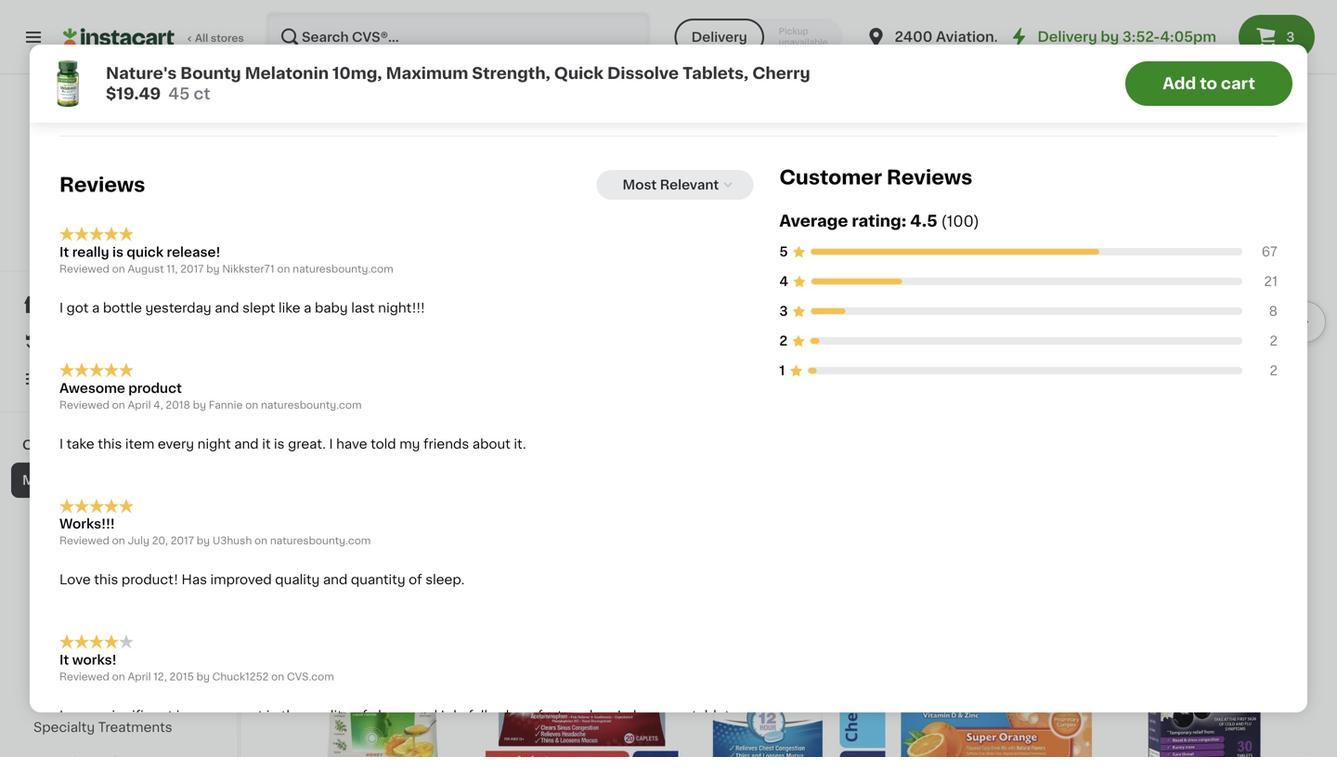 Task type: vqa. For each thing, say whether or not it's contained in the screenshot.
11, at the left top of page
yes



Task type: locate. For each thing, give the bounding box(es) containing it.
1 horizontal spatial 3
[[1287, 31, 1296, 44]]

1 horizontal spatial 30
[[795, 92, 813, 105]]

4
[[780, 275, 789, 288]]

all stores link
[[63, 11, 245, 63]]

april
[[128, 400, 151, 410], [128, 672, 151, 682]]

1 vertical spatial this
[[94, 573, 118, 587]]

for
[[134, 92, 155, 105]]

naturesbounty.com inside works!!! reviewed on july 20, 2017 by u3hush on naturesbounty.com
[[270, 536, 371, 546]]

buy 1 get 1 free button
[[694, 147, 886, 458]]

to left 'cart'
[[1201, 76, 1218, 92]]

100%
[[47, 225, 76, 236]]

0 vertical spatial quick
[[277, 92, 312, 105]]

reviewed down awesome
[[59, 400, 109, 410]]

1 april from the top
[[128, 400, 151, 410]]

quality
[[275, 573, 320, 587], [306, 710, 351, 723]]

1 horizontal spatial nature's
[[279, 392, 333, 405]]

cvs® inside "link"
[[94, 244, 122, 254]]

2 it from the top
[[59, 654, 69, 667]]

0 horizontal spatial quick
[[127, 246, 164, 259]]

0 horizontal spatial cherry
[[279, 448, 323, 461]]

1 horizontal spatial cherry
[[753, 66, 811, 81]]

0 vertical spatial of
[[409, 573, 422, 587]]

0 vertical spatial is
[[112, 246, 124, 259]]

tongue down 'significant'
[[126, 728, 172, 741]]

on down works!
[[112, 672, 125, 682]]

reviewed inside works!!! reviewed on july 20, 2017 by u3hush on naturesbounty.com
[[59, 536, 109, 546]]

of
[[409, 573, 422, 587], [354, 710, 368, 723]]

1 vertical spatial 2017
[[171, 536, 194, 546]]

dissolve
[[608, 66, 679, 81], [320, 429, 376, 442]]

1 horizontal spatial add button
[[809, 152, 880, 186]]

0 horizontal spatial flu
[[81, 509, 101, 522]]

10mg, inside nature's bounty melatonin 10mg, maximum strength, quick dissolve tablets, cherry
[[279, 411, 318, 424]]

cold up pain
[[33, 509, 64, 522]]

it
[[262, 437, 271, 450], [240, 728, 249, 741]]

great.
[[288, 437, 326, 450]]

1 horizontal spatial dissolve
[[608, 66, 679, 81]]

0 horizontal spatial 1
[[722, 376, 727, 386]]

it inside it really is quick release! reviewed on august 11, 2017 by nikkster71 on naturesbounty.com
[[59, 246, 69, 259]]

tongue left for
[[724, 92, 770, 105]]

strength, up my
[[388, 411, 448, 424]]

5 up 4
[[780, 245, 788, 258]]

cherry up for
[[753, 66, 811, 81]]

naturesbounty.com up great.
[[261, 400, 362, 410]]

a for really
[[92, 301, 100, 314]]

satisfaction
[[78, 225, 141, 236]]

1 vertical spatial 21
[[911, 349, 933, 368]]

works!!!
[[59, 518, 115, 531]]

quick inside nature's bounty melatonin 10mg, maximum strength, quick dissolve tablets, cherry $19.49 45 ct
[[554, 66, 604, 81]]

quality right improved
[[275, 573, 320, 587]]

tongue inside i see a significant improvement in the quality of sleep, and i do fall asleep faster when i place one tablet under the tongue and allow it to dissolve, immediately prior to going to bed. tastes good, too!
[[126, 728, 172, 741]]

0 horizontal spatial it
[[240, 728, 249, 741]]

3 down 4
[[780, 305, 788, 318]]

0 horizontal spatial tablets,
[[379, 429, 429, 442]]

add button up average
[[809, 152, 880, 186]]

the up dissolve,
[[281, 710, 303, 723]]

of left sleep.
[[409, 573, 422, 587]]

1 vertical spatial it
[[59, 654, 69, 667]]

all up delivery button
[[706, 6, 719, 16]]

2 add button from the left
[[809, 152, 880, 186]]

1 horizontal spatial the
[[281, 710, 303, 723]]

cherry inside nature's bounty melatonin 10mg, maximum strength, quick dissolve tablets, cherry $19.49 45 ct
[[753, 66, 811, 81]]

by inside 'awesome product reviewed on april 4, 2018 by fannie on naturesbounty.com'
[[193, 400, 206, 410]]

0 horizontal spatial (100)
[[348, 450, 374, 460]]

strength, for nature's bounty melatonin 10mg, maximum strength, quick dissolve tablets, cherry $19.49 45 ct
[[472, 66, 551, 81]]

(1)
[[258, 92, 273, 105]]

1 horizontal spatial delivery
[[1038, 30, 1098, 44]]

100% satisfaction guarantee button
[[29, 219, 208, 238]]

0 horizontal spatial 3
[[780, 305, 788, 318]]

0 vertical spatial 10mg,
[[333, 66, 382, 81]]

april inside it works! reviewed on april 12, 2015 by chuck1252 on cvs.com
[[128, 672, 151, 682]]

under down see
[[59, 728, 97, 741]]

one left (1)
[[230, 92, 254, 105]]

0 vertical spatial tablets,
[[683, 66, 749, 81]]

add up the most
[[637, 162, 664, 175]]

maximum inside nature's bounty melatonin 10mg, maximum strength, quick dissolve tablets, cherry
[[321, 411, 385, 424]]

1 vertical spatial cold & flu
[[279, 555, 385, 574]]

bounty up ct on the top of the page
[[181, 66, 241, 81]]

1 vertical spatial strength,
[[388, 411, 448, 424]]

0 vertical spatial melatonin
[[245, 66, 329, 81]]

1 horizontal spatial 1
[[751, 376, 756, 386]]

strength, inside nature's bounty melatonin 10mg, maximum strength, quick dissolve tablets, cherry $19.49 45 ct
[[472, 66, 551, 81]]

quick left have
[[279, 429, 317, 442]]

significant
[[105, 710, 173, 723]]

cart
[[1222, 76, 1256, 92]]

cold inside cold & allergy essentials link
[[22, 439, 54, 452]]

5 right x
[[511, 446, 518, 456]]

melatonin up (1)
[[245, 66, 329, 81]]

1 vertical spatial flu
[[354, 555, 385, 574]]

cold & flu link right improved
[[279, 553, 385, 576]]

place
[[602, 92, 638, 105]]

buy 1 get 1 free
[[699, 376, 781, 386]]

0 horizontal spatial is
[[112, 246, 124, 259]]

& right love at left bottom
[[95, 580, 106, 593]]

maximum up minutes
[[386, 66, 469, 81]]

got
[[67, 301, 89, 314]]

and right night
[[234, 437, 259, 450]]

1 horizontal spatial of
[[409, 573, 422, 587]]

item
[[125, 437, 155, 450]]

relief
[[65, 544, 102, 557]]

the down 'significant'
[[101, 728, 122, 741]]

all left stores
[[195, 33, 208, 43]]

2 reviewed from the top
[[59, 400, 109, 410]]

1 vertical spatial it
[[240, 728, 249, 741]]

1 horizontal spatial is
[[274, 437, 285, 450]]

is down 100% satisfaction guarantee
[[112, 246, 124, 259]]

quick right (1)
[[277, 92, 312, 105]]

1 horizontal spatial product group
[[694, 147, 886, 494]]

30 right for
[[795, 92, 813, 105]]

directions: for adult, take one (1) quick dissolve tablet 30 minutes before bed time. place tablet under tongue for 30 seconds before swallowing.
[[59, 92, 996, 105]]

0 horizontal spatial 10mg,
[[279, 411, 318, 424]]

on left cvs.com
[[271, 672, 284, 682]]

have
[[336, 437, 368, 450]]

21
[[1265, 275, 1279, 288], [911, 349, 933, 368]]

delivery for delivery by 3:52-4:05pm
[[1038, 30, 1098, 44]]

delivery right "dr" on the right top of page
[[1038, 30, 1098, 44]]

2
[[780, 335, 788, 348], [1270, 335, 1279, 348], [1270, 364, 1279, 377]]

0 vertical spatial april
[[128, 400, 151, 410]]

naturesbounty.com up quantity
[[270, 536, 371, 546]]

dissolve for nature's bounty melatonin 10mg, maximum strength, quick dissolve tablets, cherry $19.49 45 ct
[[608, 66, 679, 81]]

10mg,
[[333, 66, 382, 81], [279, 411, 318, 424]]

0 vertical spatial one
[[230, 92, 254, 105]]

1 add button from the left
[[601, 152, 673, 186]]

1 vertical spatial cvs®
[[94, 244, 122, 254]]

tablets,
[[683, 66, 749, 81], [379, 429, 429, 442]]

delivery
[[1038, 30, 1098, 44], [692, 31, 748, 44]]

bounty up have
[[337, 392, 384, 405]]

cold & flu link up july
[[11, 498, 226, 533]]

0 vertical spatial (100)
[[942, 214, 980, 229]]

customer
[[780, 168, 883, 187]]

0 horizontal spatial 21
[[911, 349, 933, 368]]

it inside it works! reviewed on april 12, 2015 by chuck1252 on cvs.com
[[59, 654, 69, 667]]

100% satisfaction guarantee
[[47, 225, 197, 236]]

1 horizontal spatial melatonin
[[387, 392, 452, 405]]

asleep
[[491, 710, 535, 723]]

cherry left have
[[279, 448, 323, 461]]

90 x 5 mg
[[486, 446, 538, 456]]

1 vertical spatial 10mg,
[[279, 411, 318, 424]]

cherry inside nature's bounty melatonin 10mg, maximum strength, quick dissolve tablets, cherry
[[279, 448, 323, 461]]

quick
[[277, 92, 312, 105], [127, 246, 164, 259]]

nature's inside nature's bounty melatonin 10mg, maximum strength, quick dissolve tablets, cherry
[[279, 392, 333, 405]]

tablet
[[372, 92, 410, 105], [641, 92, 679, 105], [692, 710, 730, 723]]

0 horizontal spatial take
[[67, 437, 95, 450]]

melatonin inside nature's bounty melatonin 10mg, maximum strength, quick dissolve tablets, cherry $19.49 45 ct
[[245, 66, 329, 81]]

10mg, up i take this item every night and it is great. i have told my friends about it.
[[279, 411, 318, 424]]

delivery inside button
[[692, 31, 748, 44]]

place
[[625, 710, 661, 723]]

lists
[[52, 373, 84, 386]]

strength,
[[472, 66, 551, 81], [388, 411, 448, 424]]

1 vertical spatial quick
[[127, 246, 164, 259]]

2 for 1
[[1270, 364, 1279, 377]]

0 vertical spatial tongue
[[724, 92, 770, 105]]

0 horizontal spatial of
[[354, 710, 368, 723]]

1 horizontal spatial before
[[875, 92, 918, 105]]

0 vertical spatial cherry
[[753, 66, 811, 81]]

flu left sleep.
[[354, 555, 385, 574]]

5 inside item carousel region
[[511, 446, 518, 456]]

quick inside nature's bounty melatonin 10mg, maximum strength, quick dissolve tablets, cherry
[[279, 429, 317, 442]]

on
[[112, 264, 125, 274], [277, 264, 290, 274], [112, 400, 125, 410], [245, 400, 258, 410], [112, 536, 125, 546], [255, 536, 268, 546], [112, 672, 125, 682], [271, 672, 284, 682]]

i up the good,
[[618, 710, 622, 723]]

a
[[92, 301, 100, 314], [304, 301, 312, 314], [94, 710, 101, 723]]

maximum
[[386, 66, 469, 81], [321, 411, 385, 424]]

0 horizontal spatial the
[[101, 728, 122, 741]]

1 horizontal spatial strength,
[[472, 66, 551, 81]]

1 product group from the left
[[486, 147, 679, 494]]

add to cart
[[1163, 76, 1256, 92]]

by left the 3:52- on the right top of the page
[[1101, 30, 1120, 44]]

add button down place
[[601, 152, 673, 186]]

0 horizontal spatial product group
[[486, 147, 679, 494]]

dissolve inside nature's bounty melatonin 10mg, maximum strength, quick dissolve tablets, cherry $19.49 45 ct
[[608, 66, 679, 81]]

4,
[[154, 400, 163, 410]]

add down 4:05pm
[[1163, 76, 1197, 92]]

a inside i see a significant improvement in the quality of sleep, and i do fall asleep faster when i place one tablet under the tongue and allow it to dissolve, immediately prior to going to bed. tastes good, too!
[[94, 710, 101, 723]]

view all link
[[678, 0, 846, 18]]

3 reviewed from the top
[[59, 536, 109, 546]]

tablets, inside nature's bounty melatonin 10mg, maximum strength, quick dissolve tablets, cherry
[[379, 429, 429, 442]]

to down asleep
[[504, 728, 518, 741]]

0 vertical spatial view
[[678, 6, 704, 16]]

quantity
[[351, 573, 406, 587]]

(100) left my
[[348, 450, 374, 460]]

1 vertical spatial cold
[[33, 509, 64, 522]]

1
[[780, 364, 785, 377], [722, 376, 727, 386], [751, 376, 756, 386]]

1 vertical spatial nature's
[[279, 392, 333, 405]]

view for view more
[[1218, 99, 1250, 112]]

bounty inside nature's bounty melatonin 10mg, maximum strength, quick dissolve tablets, cherry
[[337, 392, 384, 405]]

0 horizontal spatial before
[[491, 92, 534, 105]]

bounty
[[181, 66, 241, 81], [337, 392, 384, 405]]

strength, up the directions: for adult, take one (1) quick dissolve tablet 30 minutes before bed time. place tablet under tongue for 30 seconds before swallowing.
[[472, 66, 551, 81]]

0 vertical spatial take
[[198, 92, 226, 105]]

dissolve inside nature's bounty melatonin 10mg, maximum strength, quick dissolve tablets, cherry
[[320, 429, 376, 442]]

1 vertical spatial cold & flu link
[[279, 553, 385, 576]]

reviewed
[[59, 264, 109, 274], [59, 400, 109, 410], [59, 536, 109, 546], [59, 672, 109, 682]]

it for it works!
[[59, 654, 69, 667]]

x
[[503, 446, 509, 456]]

relevant
[[660, 178, 719, 191]]

1 vertical spatial of
[[354, 710, 368, 723]]

2017 down the release! on the top left
[[180, 264, 204, 274]]

None search field
[[266, 11, 651, 63]]

14
[[1119, 349, 1141, 368]]

i left see
[[59, 710, 63, 723]]

0 vertical spatial dissolve
[[608, 66, 679, 81]]

nature's inside nature's bounty melatonin 10mg, maximum strength, quick dissolve tablets, cherry $19.49 45 ct
[[106, 66, 177, 81]]

time.
[[566, 92, 598, 105]]

1 vertical spatial take
[[67, 437, 95, 450]]

quick
[[554, 66, 604, 81], [279, 429, 317, 442]]

sleep
[[33, 650, 71, 663]]

this left item
[[98, 437, 122, 450]]

nature's
[[106, 66, 177, 81], [279, 392, 333, 405]]

like
[[279, 301, 301, 314]]

a right got
[[92, 301, 100, 314]]

1 vertical spatial under
[[59, 728, 97, 741]]

1 reviewed from the top
[[59, 264, 109, 274]]

take right the 45
[[198, 92, 226, 105]]

& for cold & allergy essentials link
[[57, 439, 68, 452]]

0 horizontal spatial melatonin
[[245, 66, 329, 81]]

on down earn with cvs® extracare® "link"
[[112, 264, 125, 274]]

view down 'cart'
[[1218, 99, 1250, 112]]

2018
[[166, 400, 190, 410]]

melatonin
[[245, 66, 329, 81], [387, 392, 452, 405]]

quick up "august"
[[127, 246, 164, 259]]

& up pain relief
[[68, 509, 78, 522]]

1 horizontal spatial maximum
[[386, 66, 469, 81]]

add for buy 1 get 1 free
[[844, 162, 871, 175]]

maximum inside nature's bounty melatonin 10mg, maximum strength, quick dissolve tablets, cherry $19.49 45 ct
[[386, 66, 469, 81]]

quality inside i see a significant improvement in the quality of sleep, and i do fall asleep faster when i place one tablet under the tongue and allow it to dissolve, immediately prior to going to bed. tastes good, too!
[[306, 710, 351, 723]]

2 horizontal spatial add
[[1163, 76, 1197, 92]]

2 vertical spatial naturesbounty.com
[[270, 536, 371, 546]]

faster
[[538, 710, 576, 723]]

maximum for nature's bounty melatonin 10mg, maximum strength, quick dissolve tablets, cherry $19.49 45 ct
[[386, 66, 469, 81]]

& left allergy
[[57, 439, 68, 452]]

prior
[[414, 728, 444, 741]]

1 it from the top
[[59, 246, 69, 259]]

2 product group from the left
[[694, 147, 886, 494]]

1 vertical spatial quick
[[279, 429, 317, 442]]

tablets, inside nature's bounty melatonin 10mg, maximum strength, quick dissolve tablets, cherry $19.49 45 ct
[[683, 66, 749, 81]]

melatonin inside nature's bounty melatonin 10mg, maximum strength, quick dissolve tablets, cherry
[[387, 392, 452, 405]]

this right love at left bottom
[[94, 573, 118, 587]]

it really is quick release! reviewed on august 11, 2017 by nikkster71 on naturesbounty.com
[[59, 246, 394, 274]]

cold right improved
[[279, 555, 328, 574]]

(100) inside item carousel region
[[348, 450, 374, 460]]

21 button
[[901, 147, 1093, 477]]

it right allow
[[240, 728, 249, 741]]

2 april from the top
[[128, 672, 151, 682]]

service type group
[[675, 19, 843, 56]]

0 horizontal spatial 5
[[511, 446, 518, 456]]

it left aids
[[59, 654, 69, 667]]

naturesbounty.com inside it really is quick release! reviewed on august 11, 2017 by nikkster71 on naturesbounty.com
[[293, 264, 394, 274]]

90
[[486, 446, 500, 456]]

one inside i see a significant improvement in the quality of sleep, and i do fall asleep faster when i place one tablet under the tongue and allow it to dissolve, immediately prior to going to bed. tastes good, too!
[[664, 710, 689, 723]]

0 vertical spatial 3
[[1287, 31, 1296, 44]]

view up delivery button
[[678, 6, 704, 16]]

ct
[[194, 86, 210, 102]]

1 horizontal spatial cold & flu
[[279, 555, 385, 574]]

0 vertical spatial cold
[[22, 439, 54, 452]]

pain relief link
[[11, 533, 226, 569]]

3 up more
[[1287, 31, 1296, 44]]

sleep aids link
[[11, 639, 226, 675]]

30 left minutes
[[414, 92, 431, 105]]

product
[[128, 382, 182, 395]]

0 vertical spatial 2017
[[180, 264, 204, 274]]

mg
[[521, 446, 538, 456]]

45
[[168, 86, 190, 102]]

one up too!
[[664, 710, 689, 723]]

before right seconds
[[875, 92, 918, 105]]

tablet inside i see a significant improvement in the quality of sleep, and i do fall asleep faster when i place one tablet under the tongue and allow it to dissolve, immediately prior to going to bed. tastes good, too!
[[692, 710, 730, 723]]

of up immediately
[[354, 710, 368, 723]]

1 horizontal spatial tongue
[[724, 92, 770, 105]]

nature's up great.
[[279, 392, 333, 405]]

average
[[780, 213, 849, 229]]

10mg, up dissolve
[[333, 66, 382, 81]]

0 vertical spatial this
[[98, 437, 122, 450]]

quality up dissolve,
[[306, 710, 351, 723]]

1 vertical spatial cherry
[[279, 448, 323, 461]]

0 vertical spatial maximum
[[386, 66, 469, 81]]

2 for 2
[[1270, 335, 1279, 348]]

1 horizontal spatial quick
[[554, 66, 604, 81]]

(100) inside average rating: 4.5 (100)
[[942, 214, 980, 229]]

0 horizontal spatial add
[[637, 162, 664, 175]]

rating:
[[852, 213, 907, 229]]

is left great.
[[274, 437, 285, 450]]

stores
[[211, 33, 244, 43]]

night
[[198, 437, 231, 450]]

0 vertical spatial it
[[262, 437, 271, 450]]

of inside i see a significant improvement in the quality of sleep, and i do fall asleep faster when i place one tablet under the tongue and allow it to dissolve, immediately prior to going to bed. tastes good, too!
[[354, 710, 368, 723]]

before left bed
[[491, 92, 534, 105]]

flu up relief
[[81, 509, 101, 522]]

reviews up 4.5
[[887, 168, 973, 187]]

0 vertical spatial quick
[[554, 66, 604, 81]]

i left got
[[59, 301, 63, 314]]

0 horizontal spatial view
[[678, 6, 704, 16]]

0 vertical spatial strength,
[[472, 66, 551, 81]]

medicine
[[22, 474, 85, 487]]

21 inside 21 button
[[911, 349, 933, 368]]

cvs® up 100% satisfaction guarantee button
[[100, 185, 137, 198]]

friends
[[424, 437, 469, 450]]

has
[[182, 573, 207, 587]]

(100) right 4.5
[[942, 214, 980, 229]]

bounty inside nature's bounty melatonin 10mg, maximum strength, quick dissolve tablets, cherry $19.49 45 ct
[[181, 66, 241, 81]]

0 vertical spatial all
[[706, 6, 719, 16]]

strength, for nature's bounty melatonin 10mg, maximum strength, quick dissolve tablets, cherry
[[388, 411, 448, 424]]

add button for 90 x 5 mg
[[601, 152, 673, 186]]

10mg, inside nature's bounty melatonin 10mg, maximum strength, quick dissolve tablets, cherry $19.49 45 ct
[[333, 66, 382, 81]]

delivery down view all
[[692, 31, 748, 44]]

under down delivery button
[[683, 92, 721, 105]]

add to cart button
[[1126, 61, 1293, 106]]

cvs.com
[[287, 672, 334, 682]]

4 reviewed from the top
[[59, 672, 109, 682]]

0 vertical spatial it
[[59, 246, 69, 259]]

maximum up have
[[321, 411, 385, 424]]

strength, inside nature's bounty melatonin 10mg, maximum strength, quick dissolve tablets, cherry
[[388, 411, 448, 424]]

reviewed down works!
[[59, 672, 109, 682]]

0 vertical spatial cvs®
[[100, 185, 137, 198]]

cold & flu right improved
[[279, 555, 385, 574]]

by down the release! on the top left
[[207, 264, 220, 274]]

bounty for nature's bounty melatonin 10mg, maximum strength, quick dissolve tablets, cherry $19.49 45 ct
[[181, 66, 241, 81]]

a right see
[[94, 710, 101, 723]]

cold
[[22, 439, 54, 452], [33, 509, 64, 522], [279, 555, 328, 574]]

1 vertical spatial view
[[1218, 99, 1250, 112]]

by left u3hush on the left bottom of page
[[197, 536, 210, 546]]

delivery by 3:52-4:05pm
[[1038, 30, 1217, 44]]

april inside 'awesome product reviewed on april 4, 2018 by fannie on naturesbounty.com'
[[128, 400, 151, 410]]

product group
[[486, 147, 679, 494], [694, 147, 886, 494]]

told
[[371, 437, 396, 450]]

cold up medicine
[[22, 439, 54, 452]]

reviewed down works!!!
[[59, 536, 109, 546]]



Task type: describe. For each thing, give the bounding box(es) containing it.
view all
[[678, 6, 719, 16]]

cold & allergy essentials
[[22, 439, 190, 452]]

& for leftmost cold & flu link
[[68, 509, 78, 522]]

too!
[[640, 728, 666, 741]]

nature's for nature's bounty melatonin 10mg, maximum strength, quick dissolve tablets, cherry
[[279, 392, 333, 405]]

every
[[158, 437, 194, 450]]

bounty for nature's bounty melatonin 10mg, maximum strength, quick dissolve tablets, cherry
[[337, 392, 384, 405]]

with
[[69, 244, 91, 254]]

get
[[729, 376, 749, 386]]

1 horizontal spatial flu
[[354, 555, 385, 574]]

stomach & digestion
[[33, 580, 172, 593]]

swallowing.
[[921, 92, 996, 105]]

under inside i see a significant improvement in the quality of sleep, and i do fall asleep faster when i place one tablet under the tongue and allow it to dissolve, immediately prior to going to bed. tastes good, too!
[[59, 728, 97, 741]]

of for quality
[[354, 710, 368, 723]]

2 30 from the left
[[795, 92, 813, 105]]

4.5
[[911, 213, 938, 229]]

on right fannie
[[245, 400, 258, 410]]

july
[[128, 536, 150, 546]]

all stores
[[195, 33, 244, 43]]

2017 inside works!!! reviewed on july 20, 2017 by u3hush on naturesbounty.com
[[171, 536, 194, 546]]

of for quantity
[[409, 573, 422, 587]]

and up prior
[[413, 710, 438, 723]]

2400 aviation dr button
[[866, 11, 1016, 63]]

nature's bounty melatonin 10mg, maximum strength, quick dissolve tablets, cherry
[[279, 392, 452, 461]]

0 horizontal spatial reviews
[[59, 175, 145, 195]]

melatonin for nature's bounty melatonin 10mg, maximum strength, quick dissolve tablets, cherry $19.49 45 ct
[[245, 66, 329, 81]]

2 before from the left
[[875, 92, 918, 105]]

and left slept
[[215, 301, 239, 314]]

allow
[[203, 728, 237, 741]]

by inside it really is quick release! reviewed on august 11, 2017 by nikkster71 on naturesbounty.com
[[207, 264, 220, 274]]

on left july
[[112, 536, 125, 546]]

medicine link
[[11, 463, 226, 498]]

reviewed inside 'awesome product reviewed on april 4, 2018 by fannie on naturesbounty.com'
[[59, 400, 109, 410]]

my
[[400, 437, 420, 450]]

improved
[[210, 573, 272, 587]]

reviewed inside it works! reviewed on april 12, 2015 by chuck1252 on cvs.com
[[59, 672, 109, 682]]

sleep aids
[[33, 650, 102, 663]]

0 vertical spatial 5
[[780, 245, 788, 258]]

chuck1252
[[212, 672, 269, 682]]

sleep,
[[371, 710, 410, 723]]

naturesbounty.com inside 'awesome product reviewed on april 4, 2018 by fannie on naturesbounty.com'
[[261, 400, 362, 410]]

guarantee
[[143, 225, 197, 236]]

a right like
[[304, 301, 312, 314]]

is inside it really is quick release! reviewed on august 11, 2017 by nikkster71 on naturesbounty.com
[[112, 246, 124, 259]]

0 horizontal spatial all
[[195, 33, 208, 43]]

0 horizontal spatial tablet
[[372, 92, 410, 105]]

fannie
[[209, 400, 243, 410]]

1 horizontal spatial reviews
[[887, 168, 973, 187]]

good,
[[599, 728, 636, 741]]

shop link
[[11, 286, 226, 323]]

quick inside it really is quick release! reviewed on august 11, 2017 by nikkster71 on naturesbounty.com
[[127, 246, 164, 259]]

quick for nature's bounty melatonin 10mg, maximum strength, quick dissolve tablets, cherry $19.49 45 ct
[[554, 66, 604, 81]]

$19.49
[[106, 86, 161, 102]]

release!
[[167, 246, 221, 259]]

to inside button
[[1201, 76, 1218, 92]]

about
[[473, 437, 511, 450]]

0 vertical spatial quality
[[275, 573, 320, 587]]

product!
[[122, 573, 178, 587]]

reviewed inside it really is quick release! reviewed on august 11, 2017 by nikkster71 on naturesbounty.com
[[59, 264, 109, 274]]

1 vertical spatial is
[[274, 437, 285, 450]]

baby
[[315, 301, 348, 314]]

bottle
[[103, 301, 142, 314]]

see
[[67, 710, 90, 723]]

free
[[758, 376, 781, 386]]

2400
[[895, 30, 933, 44]]

10mg, for nature's bounty melatonin 10mg, maximum strength, quick dissolve tablets, cherry $19.49 45 ct
[[333, 66, 382, 81]]

20,
[[152, 536, 168, 546]]

night!!!
[[378, 301, 425, 314]]

1 horizontal spatial all
[[706, 6, 719, 16]]

minutes
[[435, 92, 487, 105]]

2 vertical spatial cold
[[279, 555, 328, 574]]

0 vertical spatial the
[[281, 710, 303, 723]]

2017 inside it really is quick release! reviewed on august 11, 2017 by nikkster71 on naturesbounty.com
[[180, 264, 204, 274]]

& left quantity
[[332, 555, 349, 574]]

by inside it works! reviewed on april 12, 2015 by chuck1252 on cvs.com
[[197, 672, 210, 682]]

$15.49 element
[[694, 347, 886, 371]]

cold for cold & allergy essentials link
[[22, 439, 54, 452]]

0 horizontal spatial cold & flu link
[[11, 498, 226, 533]]

a for works!
[[94, 710, 101, 723]]

specialty treatments
[[33, 721, 172, 734]]

directions:
[[59, 92, 130, 105]]

10mg, for nature's bounty melatonin 10mg, maximum strength, quick dissolve tablets, cherry
[[279, 411, 318, 424]]

2400 aviation dr
[[895, 30, 1016, 44]]

67
[[1262, 245, 1279, 258]]

1 horizontal spatial 21
[[1265, 275, 1279, 288]]

instacart logo image
[[63, 26, 175, 48]]

digestion
[[109, 580, 172, 593]]

tastes
[[553, 728, 596, 741]]

3 inside button
[[1287, 31, 1296, 44]]

view for view all
[[678, 6, 704, 16]]

cold for leftmost cold & flu link
[[33, 509, 64, 522]]

love
[[59, 573, 91, 587]]

delivery button
[[675, 19, 765, 56]]

11,
[[167, 264, 178, 274]]

specialty
[[33, 721, 95, 734]]

aids
[[74, 650, 102, 663]]

by inside works!!! reviewed on july 20, 2017 by u3hush on naturesbounty.com
[[197, 536, 210, 546]]

essentials
[[122, 439, 190, 452]]

1 horizontal spatial it
[[262, 437, 271, 450]]

most relevant
[[623, 178, 719, 191]]

maximum for nature's bounty melatonin 10mg, maximum strength, quick dissolve tablets, cherry
[[321, 411, 385, 424]]

i left have
[[329, 437, 333, 450]]

0 horizontal spatial cold & flu
[[33, 509, 101, 522]]

delivery for delivery
[[692, 31, 748, 44]]

& for stomach & digestion link
[[95, 580, 106, 593]]

0 horizontal spatial one
[[230, 92, 254, 105]]

1 horizontal spatial tablet
[[641, 92, 679, 105]]

stomach
[[33, 580, 92, 593]]

and left quantity
[[323, 573, 348, 587]]

bed.
[[521, 728, 550, 741]]

stomach & digestion link
[[11, 569, 226, 604]]

1 vertical spatial 3
[[780, 305, 788, 318]]

i left do
[[441, 710, 445, 723]]

awesome product reviewed on april 4, 2018 by fannie on naturesbounty.com
[[59, 382, 362, 410]]

nature's for nature's bounty melatonin 10mg, maximum strength, quick dissolve tablets, cherry $19.49 45 ct
[[106, 66, 177, 81]]

cherry for nature's bounty melatonin 10mg, maximum strength, quick dissolve tablets, cherry $19.49 45 ct
[[753, 66, 811, 81]]

last
[[351, 301, 375, 314]]

1 before from the left
[[491, 92, 534, 105]]

pain
[[33, 544, 61, 557]]

add for 90 x 5 mg
[[637, 162, 664, 175]]

shop
[[52, 298, 87, 311]]

tablets, for nature's bounty melatonin 10mg, maximum strength, quick dissolve tablets, cherry $19.49 45 ct
[[683, 66, 749, 81]]

slept
[[243, 301, 275, 314]]

add button for buy 1 get 1 free
[[809, 152, 880, 186]]

sleep.
[[426, 573, 465, 587]]

12,
[[154, 672, 167, 682]]

customer reviews
[[780, 168, 973, 187]]

tablets, for nature's bounty melatonin 10mg, maximum strength, quick dissolve tablets, cherry
[[379, 429, 429, 442]]

delivery by 3:52-4:05pm link
[[1008, 26, 1217, 48]]

item carousel region
[[279, 139, 1327, 524]]

nikkster71
[[222, 264, 275, 274]]

cvs® logo image
[[78, 97, 159, 178]]

dissolve for nature's bounty melatonin 10mg, maximum strength, quick dissolve tablets, cherry
[[320, 429, 376, 442]]

april for product
[[128, 400, 151, 410]]

on down lists link
[[112, 400, 125, 410]]

i left allergy
[[59, 437, 63, 450]]

nature's bounty melatonin 10mg, maximum strength, quick dissolve tablets, cherry $19.49 45 ct
[[106, 66, 811, 102]]

1 30 from the left
[[414, 92, 431, 105]]

to left dissolve,
[[252, 728, 266, 741]]

to down do
[[447, 728, 461, 741]]

works!!! reviewed on july 20, 2017 by u3hush on naturesbounty.com
[[59, 518, 371, 546]]

u3hush
[[213, 536, 252, 546]]

when
[[579, 710, 614, 723]]

april for works!
[[128, 672, 151, 682]]

2 horizontal spatial 1
[[780, 364, 785, 377]]

it inside i see a significant improvement in the quality of sleep, and i do fall asleep faster when i place one tablet under the tongue and allow it to dissolve, immediately prior to going to bed. tastes good, too!
[[240, 728, 249, 741]]

1 horizontal spatial under
[[683, 92, 721, 105]]

for
[[774, 92, 792, 105]]

view more link
[[1218, 96, 1301, 115]]

melatonin for nature's bounty melatonin 10mg, maximum strength, quick dissolve tablets, cherry
[[387, 392, 452, 405]]

lists link
[[11, 361, 226, 398]]

average rating: 4.5 (100)
[[780, 213, 980, 229]]

4:05pm
[[1161, 30, 1217, 44]]

it for it really is quick release!
[[59, 246, 69, 259]]

it.
[[514, 437, 526, 450]]

1 horizontal spatial take
[[198, 92, 226, 105]]

most
[[623, 178, 657, 191]]

dissolve
[[315, 92, 369, 105]]

quick for nature's bounty melatonin 10mg, maximum strength, quick dissolve tablets, cherry
[[279, 429, 317, 442]]

adult,
[[158, 92, 195, 105]]

seconds
[[816, 92, 872, 105]]

awesome
[[59, 382, 125, 395]]

pain relief
[[33, 544, 102, 557]]

directions
[[59, 60, 129, 73]]

cherry for nature's bounty melatonin 10mg, maximum strength, quick dissolve tablets, cherry
[[279, 448, 323, 461]]

yesterday
[[145, 301, 211, 314]]

i see a significant improvement in the quality of sleep, and i do fall asleep faster when i place one tablet under the tongue and allow it to dissolve, immediately prior to going to bed. tastes good, too!
[[59, 710, 730, 741]]

mom holding baby kissing baby's hand tylenol image
[[280, 0, 662, 56]]

earn
[[42, 244, 66, 254]]

1 horizontal spatial cold & flu link
[[279, 553, 385, 576]]

earn with cvs® extracare® link
[[42, 242, 194, 256]]

on right nikkster71
[[277, 264, 290, 274]]

on right u3hush on the left bottom of page
[[255, 536, 268, 546]]

and left allow
[[176, 728, 200, 741]]

view more
[[1218, 99, 1288, 112]]

most relevant button
[[597, 170, 754, 200]]



